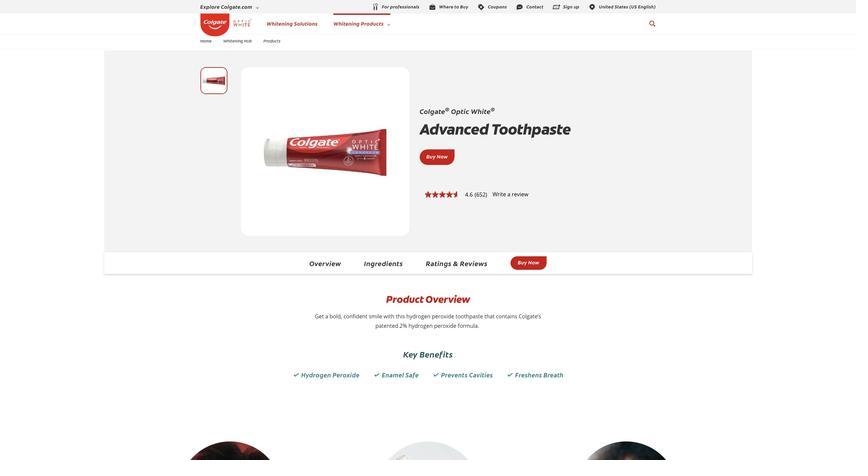 Task type: locate. For each thing, give the bounding box(es) containing it.
hydrogen up 2%
[[407, 313, 431, 320]]

now inside button
[[528, 259, 540, 266]]

a
[[508, 191, 511, 198], [325, 313, 328, 320]]

a right write
[[508, 191, 511, 198]]

sign up icon image
[[553, 3, 561, 11]]

1 horizontal spatial products
[[361, 20, 384, 27]]

1 horizontal spatial whitening
[[267, 20, 293, 27]]

0 vertical spatial overview
[[309, 259, 341, 268]]

ratings & reviews
[[426, 259, 488, 268]]

2 ® from the left
[[491, 106, 495, 113]]

1 horizontal spatial now
[[528, 259, 540, 266]]

packshot of optic white® advanced toothpaste image
[[200, 67, 227, 94], [251, 77, 400, 226]]

a for write
[[508, 191, 511, 198]]

advanced toothpaste
[[420, 119, 571, 139]]

0 horizontal spatial packshot of optic white® advanced toothpaste image
[[200, 67, 227, 94]]

1 vertical spatial a
[[325, 313, 328, 320]]

0 horizontal spatial a
[[325, 313, 328, 320]]

1 horizontal spatial ®
[[491, 106, 495, 113]]

a for get
[[325, 313, 328, 320]]

whitening
[[267, 20, 293, 27], [334, 20, 360, 27], [223, 38, 243, 44]]

®
[[445, 106, 450, 113], [491, 106, 495, 113]]

ingredients button
[[364, 259, 403, 268]]

0 vertical spatial products
[[361, 20, 384, 27]]

hydrogen
[[407, 313, 431, 320], [409, 322, 433, 330]]

product overview
[[386, 293, 470, 306]]

hub
[[244, 38, 252, 44]]

get
[[315, 313, 324, 320]]

that
[[485, 313, 495, 320]]

® left optic
[[445, 106, 450, 113]]

smile
[[369, 313, 382, 320]]

0 horizontal spatial buy
[[427, 153, 436, 160]]

1 horizontal spatial buy
[[518, 259, 527, 266]]

overview
[[309, 259, 341, 268], [426, 293, 470, 306]]

contains
[[496, 313, 518, 320]]

advanced
[[420, 119, 489, 139]]

toothpaste
[[492, 119, 571, 139]]

a right get
[[325, 313, 328, 320]]

1 vertical spatial now
[[528, 259, 540, 266]]

None search field
[[649, 17, 656, 30]]

products inside popup button
[[361, 20, 384, 27]]

whitening for whitening solutions
[[267, 20, 293, 27]]

toothpaste
[[456, 313, 483, 320]]

whitening solutions
[[267, 20, 318, 27]]

whitening for whitening hub
[[223, 38, 243, 44]]

whitening inside popup button
[[334, 20, 360, 27]]

review
[[512, 191, 529, 198]]

whitening products
[[334, 20, 384, 27]]

peroxide down product overview
[[432, 313, 454, 320]]

2 horizontal spatial whitening
[[334, 20, 360, 27]]

solutions
[[294, 20, 318, 27]]

optic
[[451, 107, 469, 116]]

buy now
[[427, 153, 448, 160], [518, 259, 540, 266]]

write
[[493, 191, 506, 198]]

buy now button
[[427, 153, 448, 160], [511, 257, 547, 270]]

&
[[453, 259, 459, 268]]

home link
[[196, 38, 216, 44]]

1 horizontal spatial overview
[[426, 293, 470, 306]]

1 vertical spatial buy
[[518, 259, 527, 266]]

buy inside button
[[518, 259, 527, 266]]

where to buy icon image
[[428, 3, 437, 11]]

buy now inside button
[[518, 259, 540, 266]]

® up the advanced toothpaste
[[491, 106, 495, 113]]

this
[[396, 313, 405, 320]]

product
[[386, 293, 424, 306]]

0 horizontal spatial whitening
[[223, 38, 243, 44]]

formula.
[[458, 322, 479, 330]]

buy
[[427, 153, 436, 160], [518, 259, 527, 266]]

0 horizontal spatial buy now
[[427, 153, 448, 160]]

1 vertical spatial buy now button
[[511, 257, 547, 270]]

write a review
[[493, 191, 529, 198]]

a inside get a bold, confident smile with this hydrogen peroxide toothpaste that contains colgate's patented 2% hydrogen peroxide formula.
[[325, 313, 328, 320]]

products right hub
[[264, 38, 281, 44]]

now
[[437, 153, 448, 160], [528, 259, 540, 266]]

1 horizontal spatial buy now
[[518, 259, 540, 266]]

0 vertical spatial now
[[437, 153, 448, 160]]

0 horizontal spatial products
[[264, 38, 281, 44]]

contact icon image
[[516, 3, 524, 11]]

1 vertical spatial products
[[264, 38, 281, 44]]

1 vertical spatial buy now
[[518, 259, 540, 266]]

0 vertical spatial a
[[508, 191, 511, 198]]

products
[[361, 20, 384, 27], [264, 38, 281, 44]]

peroxide
[[333, 371, 360, 379]]

peroxide left the formula.
[[434, 322, 457, 330]]

peroxide
[[432, 313, 454, 320], [434, 322, 457, 330]]

0 horizontal spatial ®
[[445, 106, 450, 113]]

0 vertical spatial buy
[[427, 153, 436, 160]]

explore colgate.com
[[200, 3, 252, 10]]

2%
[[400, 322, 407, 330]]

0 horizontal spatial now
[[437, 153, 448, 160]]

hydrogen peroxide
[[301, 371, 360, 379]]

0 vertical spatial buy now button
[[427, 153, 448, 160]]

white
[[471, 107, 491, 116]]

buy now link
[[427, 153, 448, 160]]

4.6
[[465, 191, 473, 199]]

0 vertical spatial buy now
[[427, 153, 448, 160]]

products down for professionals icon
[[361, 20, 384, 27]]

1 vertical spatial overview
[[426, 293, 470, 306]]

1 horizontal spatial a
[[508, 191, 511, 198]]

hydrogen right 2%
[[409, 322, 433, 330]]

freshens breath
[[515, 371, 564, 379]]

key benefits
[[403, 349, 453, 360]]

1 horizontal spatial packshot of optic white® advanced toothpaste image
[[251, 77, 400, 226]]

whitening hub link
[[219, 38, 256, 44]]



Task type: vqa. For each thing, say whether or not it's contained in the screenshot.
exclusively
no



Task type: describe. For each thing, give the bounding box(es) containing it.
colgate's
[[519, 313, 541, 320]]

benefits
[[420, 349, 453, 360]]

key
[[403, 349, 418, 360]]

write a review button
[[493, 191, 529, 198]]

0 horizontal spatial buy now button
[[427, 153, 448, 160]]

home
[[200, 38, 212, 44]]

1 ® from the left
[[445, 106, 450, 113]]

whitening for whitening products
[[334, 20, 360, 27]]

whitening products button
[[334, 19, 390, 29]]

patented
[[376, 322, 398, 330]]

products link
[[259, 38, 285, 44]]

whitening hub
[[223, 38, 252, 44]]

hydrogen
[[301, 371, 331, 379]]

breath
[[544, 371, 564, 379]]

bold,
[[330, 313, 342, 320]]

freshens
[[515, 371, 542, 379]]

1 vertical spatial hydrogen
[[409, 322, 433, 330]]

coupons icon image
[[477, 3, 485, 11]]

for professionals icon image
[[371, 3, 379, 11]]

(652)
[[475, 191, 487, 199]]

colgate.com
[[221, 3, 252, 10]]

prevents
[[441, 371, 468, 379]]

confident
[[344, 313, 368, 320]]

whitening hub logo image
[[229, 11, 256, 37]]

colgate ® optic white ®
[[420, 106, 495, 116]]

1 vertical spatial peroxide
[[434, 322, 457, 330]]

ratings
[[426, 259, 452, 268]]

1 horizontal spatial buy now button
[[511, 257, 547, 270]]

safe
[[406, 371, 419, 379]]

0 horizontal spatial overview
[[309, 259, 341, 268]]

ingredients
[[364, 259, 403, 268]]

enamel
[[382, 371, 404, 379]]

reviews
[[460, 259, 488, 268]]

colgate
[[420, 107, 445, 116]]

with
[[384, 313, 395, 320]]

4.6 (652)
[[465, 191, 487, 199]]

get a bold, confident smile with this hydrogen peroxide toothpaste that contains colgate's patented 2% hydrogen peroxide formula.
[[315, 313, 541, 330]]

explore
[[200, 3, 220, 10]]

enamel safe
[[382, 371, 419, 379]]

cavities
[[469, 371, 493, 379]]

0 vertical spatial peroxide
[[432, 313, 454, 320]]

explore colgate.com button
[[200, 2, 259, 12]]

location icon image
[[588, 3, 597, 11]]

whitening solutions link
[[267, 20, 318, 27]]

0 vertical spatial hydrogen
[[407, 313, 431, 320]]

ratings & reviews button
[[426, 259, 488, 268]]

overview button
[[309, 259, 341, 268]]

colgate® logo image
[[200, 14, 229, 36]]

prevents cavities
[[441, 371, 493, 379]]



